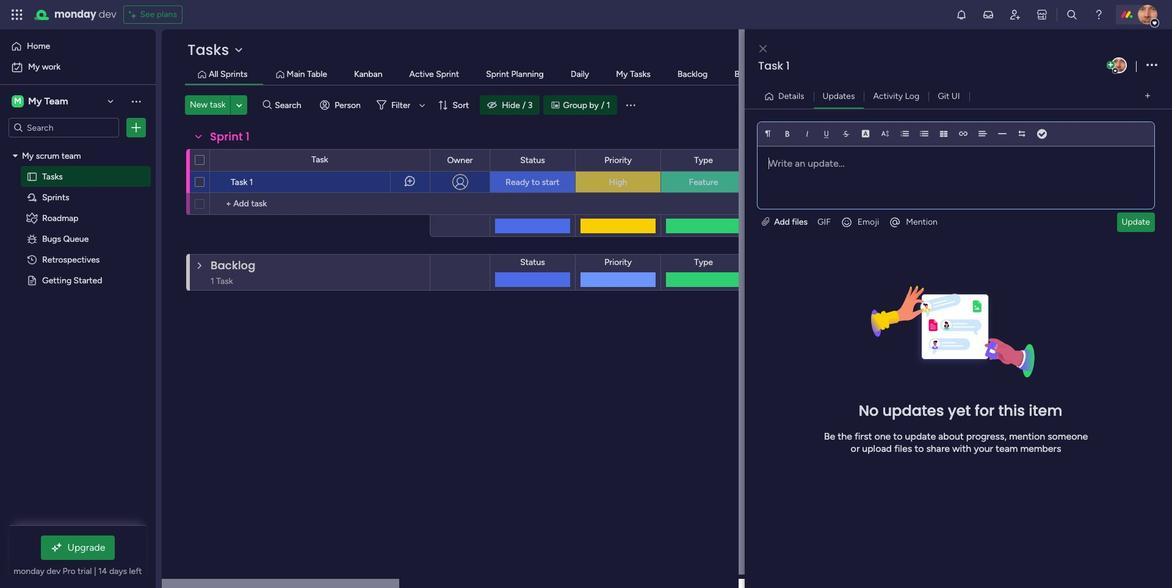 Task type: locate. For each thing, give the bounding box(es) containing it.
list box containing my scrum team
[[0, 143, 156, 455]]

update feed image
[[983, 9, 995, 21]]

1 / from the left
[[523, 100, 526, 110]]

getting started
[[42, 275, 102, 285]]

gif
[[818, 217, 831, 227]]

first
[[855, 430, 872, 442]]

files right add
[[792, 217, 808, 227]]

to down update
[[915, 443, 924, 454]]

0 horizontal spatial files
[[792, 217, 808, 227]]

options image
[[1147, 57, 1158, 74], [130, 122, 142, 134]]

status
[[520, 155, 545, 165], [520, 257, 545, 267]]

table image
[[940, 129, 948, 138]]

my work option
[[7, 57, 148, 77]]

tasks up menu image
[[630, 69, 651, 79]]

table
[[307, 69, 327, 79]]

0 vertical spatial priority field
[[602, 154, 635, 167]]

one
[[875, 430, 891, 442]]

0 vertical spatial to
[[532, 177, 540, 187]]

1 vertical spatial backlog
[[211, 258, 256, 273]]

my right workspace image
[[28, 95, 42, 107]]

line image
[[999, 129, 1007, 138]]

rtl ltr image
[[1018, 129, 1027, 138]]

tasks
[[187, 40, 229, 60], [630, 69, 651, 79], [42, 171, 63, 181]]

team inside list box
[[61, 150, 81, 161]]

2 status field from the top
[[517, 256, 548, 269]]

angle down image
[[236, 100, 242, 110]]

daily button
[[568, 68, 593, 81]]

1 vertical spatial tasks
[[630, 69, 651, 79]]

to left the start
[[532, 177, 540, 187]]

dev left pro
[[47, 566, 61, 577]]

sprint for sprint planning
[[486, 69, 509, 79]]

pro
[[63, 566, 75, 577]]

0 vertical spatial tasks
[[187, 40, 229, 60]]

my team
[[28, 95, 68, 107]]

1 vertical spatial files
[[895, 443, 913, 454]]

/ right by
[[601, 100, 605, 110]]

sprint inside field
[[210, 129, 243, 144]]

Status field
[[517, 154, 548, 167], [517, 256, 548, 269]]

james peterson image
[[1138, 5, 1158, 24]]

home
[[27, 41, 50, 51]]

1 horizontal spatial monday
[[54, 7, 96, 21]]

1 horizontal spatial sprints
[[221, 69, 248, 79]]

Type field
[[691, 154, 716, 167], [691, 256, 716, 269]]

/
[[523, 100, 526, 110], [601, 100, 605, 110]]

sort button
[[433, 95, 476, 115]]

1 horizontal spatial backlog
[[678, 69, 708, 79]]

size image
[[881, 129, 890, 138]]

details button
[[760, 86, 814, 106]]

my right caret down image
[[22, 150, 34, 161]]

1 horizontal spatial task 1
[[759, 58, 790, 73]]

2 vertical spatial to
[[915, 443, 924, 454]]

my inside workspace selection element
[[28, 95, 42, 107]]

my up menu image
[[616, 69, 628, 79]]

members
[[1021, 443, 1062, 454]]

team
[[44, 95, 68, 107]]

left
[[129, 566, 142, 577]]

sprint planning
[[486, 69, 544, 79]]

2 horizontal spatial tasks
[[630, 69, 651, 79]]

sprints up roadmap
[[42, 192, 69, 202]]

1 vertical spatial priority field
[[602, 256, 635, 269]]

someone
[[1048, 430, 1088, 442]]

0 vertical spatial type
[[694, 155, 713, 165]]

feature
[[689, 177, 718, 187]]

no
[[859, 400, 879, 421]]

start
[[542, 177, 560, 187]]

team right your at the bottom right
[[996, 443, 1018, 454]]

for
[[975, 400, 995, 421]]

underline image
[[823, 129, 831, 138]]

0 horizontal spatial options image
[[130, 122, 142, 134]]

menu image
[[625, 99, 637, 111]]

2 horizontal spatial to
[[915, 443, 924, 454]]

1 vertical spatial team
[[996, 443, 1018, 454]]

1 horizontal spatial options image
[[1147, 57, 1158, 74]]

1 vertical spatial dev
[[47, 566, 61, 577]]

Priority field
[[602, 154, 635, 167], [602, 256, 635, 269]]

my
[[28, 62, 40, 72], [616, 69, 628, 79], [28, 95, 42, 107], [22, 150, 34, 161]]

activity log button
[[864, 86, 929, 106]]

add files
[[772, 217, 808, 227]]

main
[[287, 69, 305, 79]]

dev left see
[[99, 7, 116, 21]]

0 horizontal spatial sprint
[[210, 129, 243, 144]]

backlog inside 'backlog' field
[[211, 258, 256, 273]]

2 type from the top
[[694, 257, 713, 267]]

1 status field from the top
[[517, 154, 548, 167]]

updates button
[[814, 86, 864, 106]]

priority for 2nd priority field from the bottom of the page
[[605, 155, 632, 165]]

options image down workspace options icon
[[130, 122, 142, 134]]

0 vertical spatial backlog
[[678, 69, 708, 79]]

2 type field from the top
[[691, 256, 716, 269]]

task 1
[[759, 58, 790, 73], [231, 177, 253, 187]]

Task 1 field
[[755, 58, 1105, 74]]

tasks up all
[[187, 40, 229, 60]]

1
[[786, 58, 790, 73], [607, 100, 610, 110], [246, 129, 250, 144], [250, 177, 253, 187]]

type for 1st type field
[[694, 155, 713, 165]]

0 vertical spatial team
[[61, 150, 81, 161]]

0 vertical spatial sprints
[[221, 69, 248, 79]]

2 vertical spatial tasks
[[42, 171, 63, 181]]

sort
[[453, 100, 469, 110]]

my for my tasks
[[616, 69, 628, 79]]

1 priority from the top
[[605, 155, 632, 165]]

1 vertical spatial sprints
[[42, 192, 69, 202]]

1 vertical spatial priority
[[605, 257, 632, 267]]

1 vertical spatial monday
[[14, 566, 44, 577]]

2 horizontal spatial task
[[759, 58, 784, 73]]

upload
[[862, 443, 892, 454]]

see
[[140, 9, 155, 20]]

sprints
[[221, 69, 248, 79], [42, 192, 69, 202]]

task up + add task text box
[[312, 155, 328, 165]]

1 vertical spatial task 1
[[231, 177, 253, 187]]

v2 search image
[[263, 98, 272, 112]]

monday dev pro trial | 14 days left
[[14, 566, 142, 577]]

workspace image
[[12, 95, 24, 108]]

monday up home option
[[54, 7, 96, 21]]

list box
[[0, 143, 156, 455]]

see plans
[[140, 9, 177, 20]]

my inside 'button'
[[616, 69, 628, 79]]

2 priority from the top
[[605, 257, 632, 267]]

gif button
[[813, 212, 836, 232]]

strikethrough image
[[842, 129, 851, 138]]

0 vertical spatial dev
[[99, 7, 116, 21]]

0 horizontal spatial backlog
[[211, 258, 256, 273]]

0 vertical spatial priority
[[605, 155, 632, 165]]

no updates yet for this item
[[859, 400, 1063, 421]]

backlog inside backlog button
[[678, 69, 708, 79]]

tasks right public board icon
[[42, 171, 63, 181]]

sprint down task
[[210, 129, 243, 144]]

1 vertical spatial type
[[694, 257, 713, 267]]

0 horizontal spatial monday
[[14, 566, 44, 577]]

team
[[61, 150, 81, 161], [996, 443, 1018, 454]]

task down close "icon"
[[759, 58, 784, 73]]

dev for monday dev
[[99, 7, 116, 21]]

2 vertical spatial task
[[231, 177, 248, 187]]

my inside list box
[[22, 150, 34, 161]]

select product image
[[11, 9, 23, 21]]

bold image
[[784, 129, 792, 138]]

1 type from the top
[[694, 155, 713, 165]]

my for my work
[[28, 62, 40, 72]]

files down update
[[895, 443, 913, 454]]

1 horizontal spatial /
[[601, 100, 605, 110]]

roadmap
[[42, 213, 79, 223]]

caret down image
[[13, 151, 18, 160]]

dapulse attachment image
[[762, 217, 770, 227]]

sprints right all
[[221, 69, 248, 79]]

2 / from the left
[[601, 100, 605, 110]]

1 inside 'field'
[[786, 58, 790, 73]]

monday marketplace image
[[1036, 9, 1049, 21]]

0 horizontal spatial team
[[61, 150, 81, 161]]

backlog
[[678, 69, 708, 79], [211, 258, 256, 273]]

type for first type field from the bottom
[[694, 257, 713, 267]]

home option
[[7, 37, 148, 56]]

1 horizontal spatial to
[[894, 430, 903, 442]]

options image up add view image
[[1147, 57, 1158, 74]]

sprint right active
[[436, 69, 459, 79]]

type
[[694, 155, 713, 165], [694, 257, 713, 267]]

1 horizontal spatial dev
[[99, 7, 116, 21]]

monday
[[54, 7, 96, 21], [14, 566, 44, 577]]

0 vertical spatial task
[[759, 58, 784, 73]]

monday left pro
[[14, 566, 44, 577]]

public board image
[[26, 274, 38, 286]]

1 vertical spatial type field
[[691, 256, 716, 269]]

tasks button
[[185, 40, 249, 60]]

task 1 down close "icon"
[[759, 58, 790, 73]]

to right one
[[894, 430, 903, 442]]

3
[[528, 100, 533, 110]]

to
[[532, 177, 540, 187], [894, 430, 903, 442], [915, 443, 924, 454]]

all
[[209, 69, 218, 79]]

1 horizontal spatial files
[[895, 443, 913, 454]]

dev for monday dev pro trial | 14 days left
[[47, 566, 61, 577]]

1 vertical spatial status
[[520, 257, 545, 267]]

0 vertical spatial type field
[[691, 154, 716, 167]]

0 vertical spatial status
[[520, 155, 545, 165]]

/ left 3
[[523, 100, 526, 110]]

task
[[759, 58, 784, 73], [312, 155, 328, 165], [231, 177, 248, 187]]

1 vertical spatial task
[[312, 155, 328, 165]]

all sprints
[[209, 69, 248, 79]]

italic image
[[803, 129, 812, 138]]

upgrade
[[68, 542, 105, 553]]

0 vertical spatial status field
[[517, 154, 548, 167]]

0 vertical spatial task 1
[[759, 58, 790, 73]]

0 horizontal spatial task 1
[[231, 177, 253, 187]]

owner
[[447, 155, 473, 165]]

1 type field from the top
[[691, 154, 716, 167]]

trial
[[78, 566, 92, 577]]

2 horizontal spatial sprint
[[486, 69, 509, 79]]

monday for monday dev pro trial | 14 days left
[[14, 566, 44, 577]]

monday dev
[[54, 7, 116, 21]]

new task button
[[185, 95, 231, 115]]

my work link
[[7, 57, 148, 77]]

task 1 down the sprint 1 field
[[231, 177, 253, 187]]

0 horizontal spatial /
[[523, 100, 526, 110]]

update
[[1122, 217, 1151, 227]]

0 vertical spatial monday
[[54, 7, 96, 21]]

option
[[0, 144, 156, 147]]

task down the sprint 1 field
[[231, 177, 248, 187]]

workspace selection element
[[12, 94, 70, 109]]

format image
[[764, 129, 773, 138]]

all sprints button
[[206, 68, 251, 81]]

sprint left planning
[[486, 69, 509, 79]]

my tasks
[[616, 69, 651, 79]]

tab list
[[185, 65, 1148, 85]]

bugs queue
[[42, 233, 89, 244]]

sprint planning button
[[483, 68, 547, 81]]

0 horizontal spatial dev
[[47, 566, 61, 577]]

team right scrum
[[61, 150, 81, 161]]

team inside 'be the first one to update about progress, mention someone or upload files to share with your team members'
[[996, 443, 1018, 454]]

1 vertical spatial to
[[894, 430, 903, 442]]

progress,
[[967, 430, 1007, 442]]

1 horizontal spatial task
[[312, 155, 328, 165]]

Search in workspace field
[[26, 121, 102, 135]]

1 horizontal spatial team
[[996, 443, 1018, 454]]

0 vertical spatial options image
[[1147, 57, 1158, 74]]

updates
[[823, 91, 855, 101]]

my inside option
[[28, 62, 40, 72]]

queue
[[63, 233, 89, 244]]

1 vertical spatial status field
[[517, 256, 548, 269]]

sprint 1
[[210, 129, 250, 144]]

my left work
[[28, 62, 40, 72]]

0 horizontal spatial task
[[231, 177, 248, 187]]

priority for first priority field from the bottom
[[605, 257, 632, 267]]



Task type: vqa. For each thing, say whether or not it's contained in the screenshot.
an
no



Task type: describe. For each thing, give the bounding box(es) containing it.
Owner field
[[444, 154, 476, 167]]

days
[[109, 566, 127, 577]]

2 status from the top
[[520, 257, 545, 267]]

task 1 inside task 1 'field'
[[759, 58, 790, 73]]

sprint for sprint 1
[[210, 129, 243, 144]]

update
[[905, 430, 936, 442]]

emoji
[[858, 217, 880, 227]]

files inside 'be the first one to update about progress, mention someone or upload files to share with your team members'
[[895, 443, 913, 454]]

ready
[[506, 177, 530, 187]]

0 horizontal spatial to
[[532, 177, 540, 187]]

Search field
[[272, 96, 308, 114]]

sprints inside button
[[221, 69, 248, 79]]

0 vertical spatial files
[[792, 217, 808, 227]]

with
[[953, 443, 972, 454]]

1 priority field from the top
[[602, 154, 635, 167]]

1 status from the top
[[520, 155, 545, 165]]

my for my team
[[28, 95, 42, 107]]

my for my scrum team
[[22, 150, 34, 161]]

backlog for backlog button
[[678, 69, 708, 79]]

search everything image
[[1066, 9, 1079, 21]]

my tasks button
[[613, 68, 654, 81]]

0 horizontal spatial tasks
[[42, 171, 63, 181]]

started
[[74, 275, 102, 285]]

group by / 1
[[563, 100, 610, 110]]

kanban
[[354, 69, 383, 79]]

dapulse addbtn image
[[1107, 61, 1115, 69]]

Sprint 1 field
[[207, 129, 253, 145]]

plans
[[157, 9, 177, 20]]

git
[[938, 91, 950, 101]]

active sprint button
[[406, 68, 462, 81]]

home link
[[7, 37, 148, 56]]

invite members image
[[1010, 9, 1022, 21]]

new task
[[190, 100, 226, 110]]

log
[[905, 91, 920, 101]]

text color image
[[862, 129, 870, 138]]

or
[[851, 443, 860, 454]]

group
[[563, 100, 587, 110]]

Backlog field
[[208, 258, 259, 274]]

getting
[[42, 275, 72, 285]]

1 vertical spatial options image
[[130, 122, 142, 134]]

&bull; bullets image
[[920, 129, 929, 138]]

task
[[210, 100, 226, 110]]

help image
[[1093, 9, 1105, 21]]

bugs
[[42, 233, 61, 244]]

task inside 'field'
[[759, 58, 784, 73]]

git ui
[[938, 91, 960, 101]]

|
[[94, 566, 96, 577]]

1. numbers image
[[901, 129, 909, 138]]

monday for monday dev
[[54, 7, 96, 21]]

high
[[609, 177, 627, 187]]

retrospectives
[[42, 254, 100, 264]]

see plans button
[[124, 5, 183, 24]]

this
[[999, 400, 1025, 421]]

1 inside field
[[246, 129, 250, 144]]

close image
[[760, 44, 767, 53]]

m
[[14, 96, 21, 106]]

1 horizontal spatial tasks
[[187, 40, 229, 60]]

active
[[409, 69, 434, 79]]

activity log
[[874, 91, 920, 101]]

mention
[[1009, 430, 1046, 442]]

upgrade button
[[41, 536, 115, 560]]

planning
[[512, 69, 544, 79]]

tab list containing all sprints
[[185, 65, 1148, 85]]

item
[[1029, 400, 1063, 421]]

14
[[98, 566, 107, 577]]

git ui button
[[929, 86, 970, 106]]

main table button
[[284, 68, 330, 81]]

tasks inside 'button'
[[630, 69, 651, 79]]

backlog button
[[675, 68, 711, 81]]

my work
[[28, 62, 61, 72]]

kanban button
[[351, 68, 386, 81]]

checklist image
[[1038, 130, 1047, 138]]

work
[[42, 62, 61, 72]]

add view image
[[1146, 92, 1151, 101]]

align image
[[979, 129, 988, 138]]

person
[[335, 100, 361, 110]]

updates
[[883, 400, 944, 421]]

0 horizontal spatial sprints
[[42, 192, 69, 202]]

filter button
[[372, 95, 430, 115]]

1 horizontal spatial sprint
[[436, 69, 459, 79]]

+ Add task text field
[[216, 197, 424, 211]]

mention
[[906, 217, 938, 227]]

ui
[[952, 91, 960, 101]]

scrum
[[36, 150, 59, 161]]

emoji button
[[836, 212, 884, 232]]

hide
[[502, 100, 520, 110]]

about
[[939, 430, 964, 442]]

by
[[590, 100, 599, 110]]

public board image
[[26, 170, 38, 182]]

ready to start
[[506, 177, 560, 187]]

link image
[[959, 129, 968, 138]]

the
[[838, 430, 853, 442]]

mention button
[[884, 212, 943, 232]]

main table
[[287, 69, 327, 79]]

update button
[[1117, 212, 1155, 232]]

person button
[[315, 95, 368, 115]]

arrow down image
[[415, 98, 430, 112]]

active sprint
[[409, 69, 459, 79]]

workspace options image
[[130, 95, 142, 107]]

my scrum team
[[22, 150, 81, 161]]

filter
[[391, 100, 411, 110]]

daily
[[571, 69, 589, 79]]

yet
[[948, 400, 971, 421]]

notifications image
[[956, 9, 968, 21]]

add
[[774, 217, 790, 227]]

be
[[824, 430, 836, 442]]

backlog for 'backlog' field
[[211, 258, 256, 273]]

2 priority field from the top
[[602, 256, 635, 269]]

be the first one to update about progress, mention someone or upload files to share with your team members
[[824, 430, 1088, 454]]



